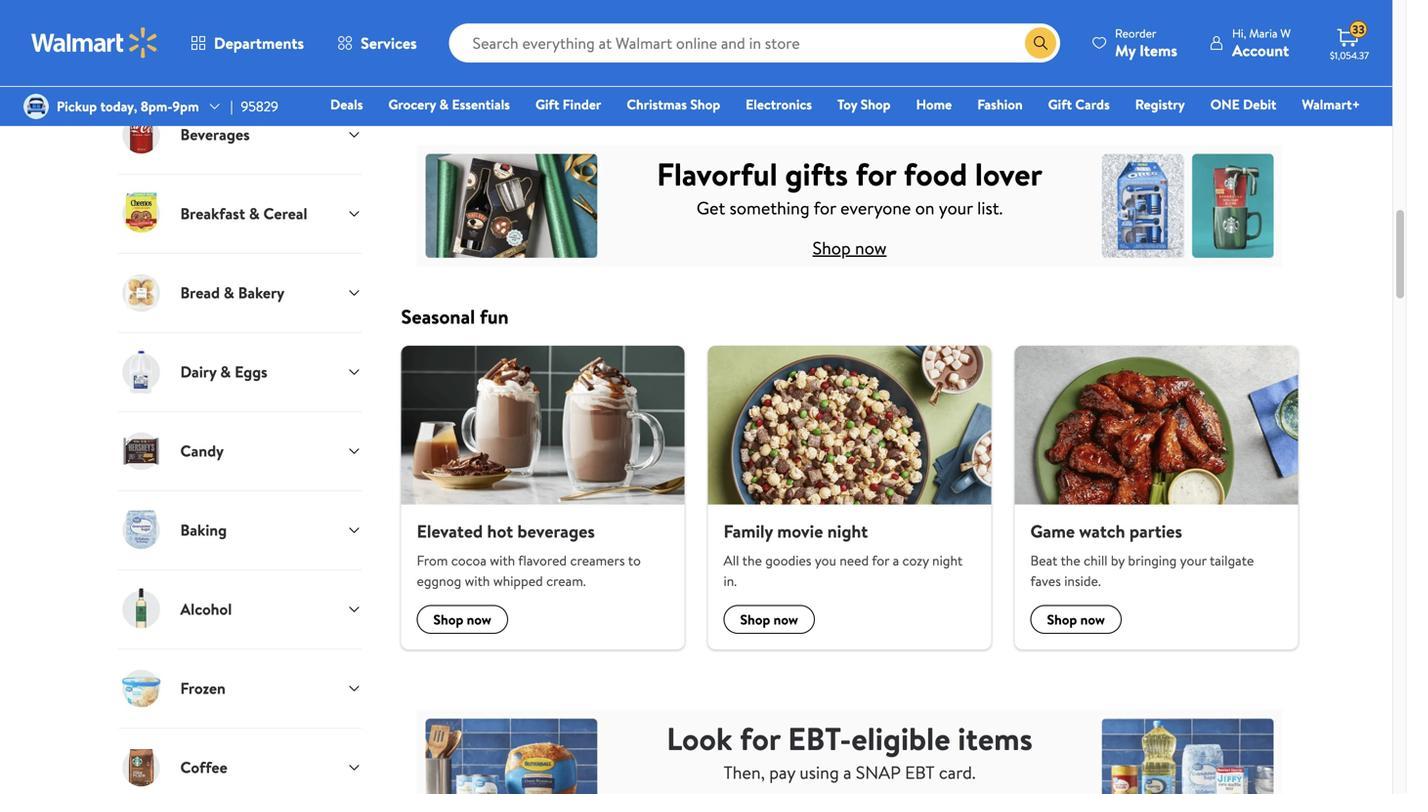 Task type: describe. For each thing, give the bounding box(es) containing it.
now for elevated hot beverages
[[467, 610, 491, 629]]

in.
[[724, 572, 737, 591]]

coffee
[[180, 757, 228, 779]]

get
[[697, 196, 725, 220]]

from
[[417, 551, 448, 570]]

cereal
[[263, 203, 307, 224]]

a inside look for ebt-eligible items then, pay using a snap ebt card.
[[843, 761, 852, 785]]

need
[[840, 551, 869, 570]]

pickup for pickup
[[708, 45, 742, 62]]

deals
[[330, 95, 363, 114]]

for right gifts
[[856, 153, 896, 196]]

alcohol button
[[118, 570, 362, 649]]

0 horizontal spatial night
[[828, 519, 868, 544]]

faves
[[1031, 572, 1061, 591]]

items
[[958, 717, 1033, 761]]

cards
[[1075, 95, 1110, 114]]

5 product group from the left
[[1003, 0, 1125, 100]]

candy button
[[118, 411, 362, 490]]

| 95829
[[230, 97, 278, 116]]

items
[[1140, 40, 1178, 61]]

food
[[904, 153, 968, 196]]

product group containing 3+ day shipping
[[1153, 0, 1275, 100]]

look for ebt-eligible items as you shop image
[[417, 697, 1283, 795]]

gift for gift finder
[[536, 95, 559, 114]]

eligible
[[851, 717, 951, 761]]

finder
[[563, 95, 601, 114]]

shop now down 'everyone'
[[813, 236, 887, 261]]

now for family movie night
[[774, 610, 798, 629]]

elevated hot beverages list item
[[389, 346, 696, 650]]

ebt-
[[788, 717, 852, 761]]

the for family
[[742, 551, 762, 570]]

my
[[1115, 40, 1136, 61]]

gifts
[[785, 153, 848, 196]]

shop inside game watch parties list item
[[1047, 610, 1077, 629]]

breakfast & cereal button
[[118, 174, 362, 253]]

shop down 2-
[[690, 95, 720, 114]]

walmart+
[[1302, 95, 1360, 114]]

one
[[1211, 95, 1240, 114]]

& for bread
[[224, 282, 234, 304]]

christmas shop link
[[618, 94, 729, 115]]

lover
[[975, 153, 1043, 196]]

ebt
[[905, 761, 935, 785]]

christmas
[[627, 95, 687, 114]]

on
[[915, 196, 935, 220]]

breakfast
[[180, 203, 245, 224]]

shipping for 2-day shipping
[[739, 73, 781, 89]]

shop down 'everyone'
[[813, 236, 851, 261]]

9pm
[[172, 97, 199, 116]]

beverages button
[[118, 95, 362, 174]]

frozen button
[[118, 649, 362, 728]]

family movie night list item
[[696, 346, 1003, 650]]

1 horizontal spatial night
[[932, 551, 963, 570]]

registry
[[1135, 95, 1185, 114]]

bread & bakery button
[[118, 253, 362, 332]]

pickup for pickup today, 8pm-9pm
[[57, 97, 97, 116]]

departments
[[214, 32, 304, 54]]

gift cards link
[[1039, 94, 1119, 115]]

shipping for 3+ day shipping
[[1193, 45, 1235, 62]]

day for 3+
[[1173, 45, 1190, 62]]

the for game
[[1061, 551, 1081, 570]]

walmart+ link
[[1293, 94, 1369, 115]]

baking button
[[118, 490, 362, 570]]

by
[[1111, 551, 1125, 570]]

gift finder
[[536, 95, 601, 114]]

services button
[[321, 20, 434, 66]]

snap
[[856, 761, 901, 785]]

33
[[1353, 21, 1365, 38]]

shop now link
[[813, 236, 887, 261]]

hi, maria w account
[[1232, 25, 1291, 61]]

dairy & eggs
[[180, 361, 268, 383]]

account
[[1232, 40, 1289, 61]]

watch
[[1079, 519, 1125, 544]]

gift for gift cards
[[1048, 95, 1072, 114]]

cozy
[[903, 551, 929, 570]]

coffee button
[[118, 728, 362, 795]]

frozen
[[180, 678, 226, 699]]

now down 'everyone'
[[855, 236, 887, 261]]

toy shop link
[[829, 94, 900, 115]]

for up shop now link
[[814, 196, 836, 220]]

flavorful
[[657, 153, 778, 196]]

reorder my items
[[1115, 25, 1178, 61]]

now for game watch parties
[[1081, 610, 1105, 629]]

look
[[667, 717, 732, 761]]

goodies
[[765, 551, 812, 570]]

game watch parties beat the chill by bringing your tailgate faves inside.
[[1031, 519, 1254, 591]]

Walmart Site-Wide search field
[[449, 23, 1060, 63]]

flavorful gifts for food lover get something for everyone on your list.
[[657, 153, 1043, 220]]

using
[[800, 761, 839, 785]]

hot
[[487, 519, 513, 544]]

beverages
[[180, 124, 250, 145]]

95829
[[241, 97, 278, 116]]

family movie night all the goodies you need for a cozy night in.
[[724, 519, 963, 591]]

today,
[[100, 97, 137, 116]]

1 product group from the left
[[405, 0, 527, 100]]

get something for everyone on your list. image
[[417, 145, 1283, 267]]

gift cards
[[1048, 95, 1110, 114]]

seasonal
[[401, 303, 475, 330]]

home
[[916, 95, 952, 114]]

breakfast & cereal
[[180, 203, 307, 224]]

movie
[[777, 519, 823, 544]]

search icon image
[[1033, 35, 1049, 51]]

essentials
[[452, 95, 510, 114]]

0 vertical spatial with
[[490, 551, 515, 570]]

chill
[[1084, 551, 1108, 570]]



Task type: vqa. For each thing, say whether or not it's contained in the screenshot.
LED Christmas Lights link
no



Task type: locate. For each thing, give the bounding box(es) containing it.
shop right the toy
[[861, 95, 891, 114]]

1 vertical spatial night
[[932, 551, 963, 570]]

day right 3+
[[1173, 45, 1190, 62]]

a right using
[[843, 761, 852, 785]]

now down cocoa
[[467, 610, 491, 629]]

bringing
[[1128, 551, 1177, 570]]

shop now for game watch parties
[[1047, 610, 1105, 629]]

0 horizontal spatial pickup
[[57, 97, 97, 116]]

walmart image
[[31, 27, 158, 59]]

pickup
[[708, 45, 742, 62], [57, 97, 97, 116]]

1 vertical spatial pickup
[[57, 97, 97, 116]]

list.
[[977, 196, 1003, 220]]

shop now inside game watch parties list item
[[1047, 610, 1105, 629]]

shop down goodies
[[740, 610, 770, 629]]

grocery & essentials
[[388, 95, 510, 114]]

list
[[389, 346, 1310, 650]]

for inside family movie night all the goodies you need for a cozy night in.
[[872, 551, 890, 570]]

pickup today, 8pm-9pm
[[57, 97, 199, 116]]

shop now down eggnog
[[433, 610, 491, 629]]

for left ebt-
[[740, 717, 780, 761]]

|
[[230, 97, 233, 116]]

shop now inside family movie night list item
[[740, 610, 798, 629]]

fashion
[[978, 95, 1023, 114]]

shop down eggnog
[[433, 610, 464, 629]]

0 horizontal spatial a
[[843, 761, 852, 785]]

shop inside elevated hot beverages list item
[[433, 610, 464, 629]]

all
[[724, 551, 739, 570]]

shipping
[[1193, 45, 1235, 62], [739, 73, 781, 89]]

with
[[490, 551, 515, 570], [465, 572, 490, 591]]

the inside family movie night all the goodies you need for a cozy night in.
[[742, 551, 762, 570]]

night
[[828, 519, 868, 544], [932, 551, 963, 570]]

product group containing pickup
[[704, 0, 826, 100]]

0 vertical spatial your
[[939, 196, 973, 220]]

baking
[[180, 520, 227, 541]]

services
[[361, 32, 417, 54]]

list containing elevated hot beverages
[[389, 346, 1310, 650]]

eggs
[[235, 361, 268, 383]]

1 vertical spatial with
[[465, 572, 490, 591]]

shop now for family movie night
[[740, 610, 798, 629]]

your inside the game watch parties beat the chill by bringing your tailgate faves inside.
[[1180, 551, 1207, 570]]

& right "bread"
[[224, 282, 234, 304]]

1 the from the left
[[742, 551, 762, 570]]

something
[[730, 196, 810, 220]]

your inside flavorful gifts for food lover get something for everyone on your list.
[[939, 196, 973, 220]]

2 gift from the left
[[1048, 95, 1072, 114]]

1 horizontal spatial pickup
[[708, 45, 742, 62]]

now
[[855, 236, 887, 261], [467, 610, 491, 629], [774, 610, 798, 629], [1081, 610, 1105, 629]]

to
[[628, 551, 641, 570]]

1 horizontal spatial your
[[1180, 551, 1207, 570]]

pickup up 2-
[[708, 45, 742, 62]]

2 product group from the left
[[555, 0, 677, 100]]

bakery
[[238, 282, 285, 304]]

pay
[[769, 761, 795, 785]]

1 vertical spatial your
[[1180, 551, 1207, 570]]

shipping up electronics link
[[739, 73, 781, 89]]

for inside look for ebt-eligible items then, pay using a snap ebt card.
[[740, 717, 780, 761]]

bread & bakery
[[180, 282, 285, 304]]

1 vertical spatial a
[[843, 761, 852, 785]]

1 vertical spatial day
[[719, 73, 736, 89]]

now down goodies
[[774, 610, 798, 629]]

shop now down goodies
[[740, 610, 798, 629]]

1 horizontal spatial day
[[1173, 45, 1190, 62]]

gift finder link
[[527, 94, 610, 115]]

fashion link
[[969, 94, 1032, 115]]

3 product group from the left
[[704, 0, 826, 100]]

now down the inside.
[[1081, 610, 1105, 629]]

& left eggs
[[220, 361, 231, 383]]

night right cozy
[[932, 551, 963, 570]]

0 vertical spatial shipping
[[1193, 45, 1235, 62]]

1 horizontal spatial the
[[1061, 551, 1081, 570]]

6 product group from the left
[[1153, 0, 1275, 100]]

cocoa
[[451, 551, 487, 570]]

gift left cards
[[1048, 95, 1072, 114]]

& left cereal at the top of the page
[[249, 203, 260, 224]]

dairy & eggs button
[[118, 332, 362, 411]]

night up need
[[828, 519, 868, 544]]

maria
[[1249, 25, 1278, 42]]

1 horizontal spatial a
[[893, 551, 899, 570]]

day for 2-
[[719, 73, 736, 89]]

pickup left today,
[[57, 97, 97, 116]]

& for dairy
[[220, 361, 231, 383]]

gift
[[536, 95, 559, 114], [1048, 95, 1072, 114]]

electronics
[[746, 95, 812, 114]]

w
[[1281, 25, 1291, 42]]

beat
[[1031, 551, 1058, 570]]

eggnog
[[417, 572, 462, 591]]

beverages
[[518, 519, 595, 544]]

3+ day shipping
[[1157, 45, 1235, 62]]

grocery
[[388, 95, 436, 114]]

shop inside family movie night list item
[[740, 610, 770, 629]]

the up the inside.
[[1061, 551, 1081, 570]]

0 horizontal spatial day
[[719, 73, 736, 89]]

seasonal fun
[[401, 303, 509, 330]]

toy shop
[[838, 95, 891, 114]]

a inside family movie night all the goodies you need for a cozy night in.
[[893, 551, 899, 570]]

everyone
[[840, 196, 911, 220]]

reorder
[[1115, 25, 1157, 42]]

delivery
[[754, 45, 796, 62]]

for right need
[[872, 551, 890, 570]]

shop now down the inside.
[[1047, 610, 1105, 629]]

christmas shop
[[627, 95, 720, 114]]

0 vertical spatial pickup
[[708, 45, 742, 62]]

1 gift from the left
[[536, 95, 559, 114]]

2 the from the left
[[1061, 551, 1081, 570]]

2-day shipping
[[708, 73, 781, 89]]

look for ebt-eligible items then, pay using a snap ebt card.
[[667, 717, 1033, 785]]

with down cocoa
[[465, 572, 490, 591]]

0 vertical spatial a
[[893, 551, 899, 570]]

bread
[[180, 282, 220, 304]]

shop
[[690, 95, 720, 114], [861, 95, 891, 114], [813, 236, 851, 261], [433, 610, 464, 629], [740, 610, 770, 629], [1047, 610, 1077, 629]]

one debit
[[1211, 95, 1277, 114]]

gift left the finder
[[536, 95, 559, 114]]

fun
[[480, 303, 509, 330]]

departments button
[[174, 20, 321, 66]]

you
[[815, 551, 836, 570]]

cream.
[[546, 572, 586, 591]]

the
[[742, 551, 762, 570], [1061, 551, 1081, 570]]

product group
[[405, 0, 527, 100], [555, 0, 677, 100], [704, 0, 826, 100], [854, 0, 976, 100], [1003, 0, 1125, 100], [1153, 0, 1275, 100]]

4 product group from the left
[[854, 0, 976, 100]]

shop now for elevated hot beverages
[[433, 610, 491, 629]]

0 horizontal spatial gift
[[536, 95, 559, 114]]

1 horizontal spatial shipping
[[1193, 45, 1235, 62]]

family
[[724, 519, 773, 544]]

debit
[[1243, 95, 1277, 114]]

electronics link
[[737, 94, 821, 115]]

dairy
[[180, 361, 217, 383]]

your left 'tailgate'
[[1180, 551, 1207, 570]]

1 vertical spatial shipping
[[739, 73, 781, 89]]

& for grocery
[[439, 95, 449, 114]]

the right all
[[742, 551, 762, 570]]

alcohol
[[180, 599, 232, 620]]

0 horizontal spatial shipping
[[739, 73, 781, 89]]

8pm-
[[141, 97, 172, 116]]

with up 'whipped'
[[490, 551, 515, 570]]

elevated
[[417, 519, 483, 544]]

0 horizontal spatial your
[[939, 196, 973, 220]]

shop now inside elevated hot beverages list item
[[433, 610, 491, 629]]

the inside the game watch parties beat the chill by bringing your tailgate faves inside.
[[1061, 551, 1081, 570]]

candy
[[180, 440, 224, 462]]

your right the on
[[939, 196, 973, 220]]

game
[[1031, 519, 1075, 544]]

3+
[[1157, 45, 1170, 62]]

 image
[[23, 94, 49, 119]]

& for breakfast
[[249, 203, 260, 224]]

elevated hot beverages from cocoa with flavored creamers to eggnog with whipped cream.
[[417, 519, 641, 591]]

2-
[[708, 73, 719, 89]]

Search search field
[[449, 23, 1060, 63]]

0 horizontal spatial the
[[742, 551, 762, 570]]

card.
[[939, 761, 976, 785]]

0 vertical spatial day
[[1173, 45, 1190, 62]]

now inside game watch parties list item
[[1081, 610, 1105, 629]]

a left cozy
[[893, 551, 899, 570]]

now inside family movie night list item
[[774, 610, 798, 629]]

one debit link
[[1202, 94, 1286, 115]]

game watch parties list item
[[1003, 346, 1310, 650]]

0 vertical spatial night
[[828, 519, 868, 544]]

day down walmart site-wide search box
[[719, 73, 736, 89]]

flavored
[[518, 551, 567, 570]]

shop down faves
[[1047, 610, 1077, 629]]

tailgate
[[1210, 551, 1254, 570]]

now inside elevated hot beverages list item
[[467, 610, 491, 629]]

$1,054.37
[[1330, 49, 1369, 62]]

1 horizontal spatial gift
[[1048, 95, 1072, 114]]

grocery & essentials link
[[380, 94, 519, 115]]

shipping down hi,
[[1193, 45, 1235, 62]]

& right 'grocery'
[[439, 95, 449, 114]]

home link
[[907, 94, 961, 115]]



